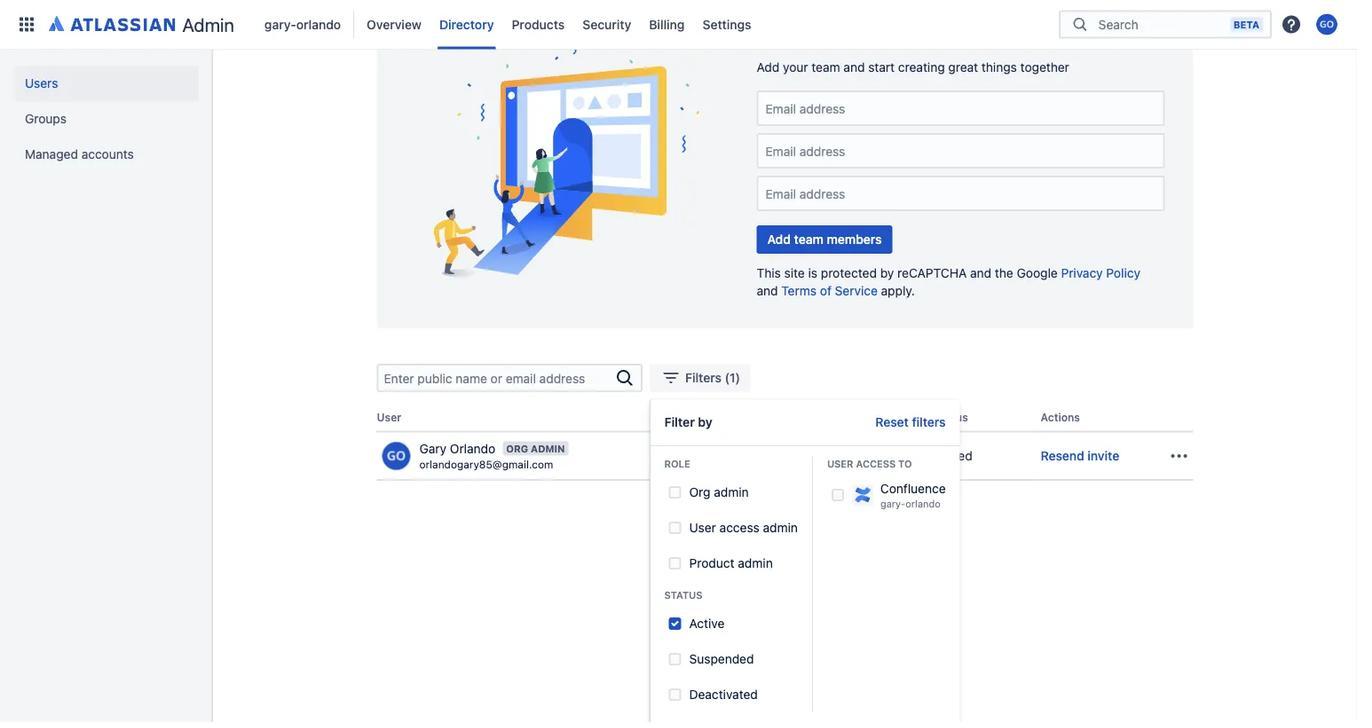 Task type: locate. For each thing, give the bounding box(es) containing it.
1 horizontal spatial orlando
[[906, 498, 941, 510]]

0 vertical spatial orlando
[[296, 17, 341, 32]]

directory link
[[434, 10, 499, 39]]

admin link
[[43, 10, 241, 39]]

add inside button
[[767, 232, 791, 247]]

user for user
[[377, 411, 401, 424]]

orlando inside global navigation element
[[296, 17, 341, 32]]

gary- down confluence
[[881, 498, 906, 510]]

team up "is"
[[794, 232, 824, 247]]

and
[[844, 60, 865, 75], [970, 266, 992, 281], [757, 284, 778, 298]]

2 vertical spatial team
[[794, 232, 824, 247]]

user for user access admin
[[689, 521, 716, 535]]

0 vertical spatial email address email field
[[764, 100, 1158, 117]]

access
[[856, 459, 896, 470]]

by
[[880, 266, 894, 281], [698, 415, 713, 430]]

1 vertical spatial orlando
[[906, 498, 941, 510]]

status up the active
[[664, 590, 703, 601]]

the
[[995, 266, 1014, 281]]

deactivated
[[689, 688, 758, 702]]

orlando left overview
[[296, 17, 341, 32]]

of
[[820, 284, 832, 298]]

settings link
[[697, 10, 757, 39]]

security link
[[577, 10, 637, 39]]

0 horizontal spatial org
[[506, 443, 528, 454]]

confluence gary-orlando
[[881, 482, 946, 510]]

team inside button
[[794, 232, 824, 247]]

users
[[25, 76, 58, 91]]

1 horizontal spatial user
[[689, 521, 716, 535]]

gary- inside global navigation element
[[264, 17, 296, 32]]

gary- right admin
[[264, 17, 296, 32]]

0 vertical spatial user
[[377, 411, 401, 424]]

add up this
[[767, 232, 791, 247]]

Enter public name or email address text field
[[379, 366, 614, 391]]

0 horizontal spatial orlando
[[296, 17, 341, 32]]

global navigation element
[[11, 0, 1059, 49]]

role org admin
[[664, 459, 749, 500]]

2 horizontal spatial user
[[827, 459, 854, 470]]

org down role
[[689, 485, 711, 500]]

0 horizontal spatial status
[[664, 590, 703, 601]]

info image
[[877, 445, 899, 467]]

user for user access to
[[827, 459, 854, 470]]

google
[[1017, 266, 1058, 281]]

team right a
[[847, 23, 893, 48]]

Email address email field
[[764, 100, 1158, 117], [764, 143, 1158, 159], [764, 185, 1158, 202]]

toggle navigation image
[[195, 71, 234, 107]]

groups link
[[14, 101, 199, 137]]

start
[[868, 60, 895, 75]]

1 vertical spatial and
[[970, 266, 992, 281]]

1 horizontal spatial and
[[844, 60, 865, 75]]

gary-
[[264, 17, 296, 32], [881, 498, 906, 510]]

service
[[835, 284, 878, 298]]

resend
[[1041, 449, 1085, 463]]

creating
[[898, 60, 945, 75]]

1 email address email field from the top
[[764, 100, 1158, 117]]

overview
[[367, 17, 422, 32]]

admin down user access admin
[[738, 556, 773, 571]]

1 vertical spatial status
[[664, 590, 703, 601]]

products
[[512, 17, 565, 32]]

0 horizontal spatial user
[[377, 411, 401, 424]]

billing
[[649, 17, 685, 32]]

0 vertical spatial org
[[506, 443, 528, 454]]

there's
[[757, 23, 827, 48]]

menu
[[650, 403, 960, 720]]

groups
[[25, 111, 67, 126]]

user
[[377, 411, 401, 424], [827, 459, 854, 470], [689, 521, 716, 535]]

there's a team behind every success
[[757, 23, 1097, 48]]

2 horizontal spatial and
[[970, 266, 992, 281]]

atlassian image
[[49, 12, 175, 34], [49, 12, 175, 34]]

accounts
[[81, 147, 134, 162]]

orlando inside confluence gary-orlando
[[906, 498, 941, 510]]

to
[[898, 459, 912, 470]]

gary- inside confluence gary-orlando
[[881, 498, 906, 510]]

pagination element
[[743, 502, 827, 531]]

status
[[934, 411, 968, 424], [664, 590, 703, 601]]

admin up access
[[714, 485, 749, 500]]

orlando down confluence
[[906, 498, 941, 510]]

0 vertical spatial by
[[880, 266, 894, 281]]

help icon image
[[1281, 14, 1302, 35]]

1 vertical spatial by
[[698, 415, 713, 430]]

org up orlandogary85@gmail.com
[[506, 443, 528, 454]]

org inside role org admin
[[689, 485, 711, 500]]

1 vertical spatial gary-
[[881, 498, 906, 510]]

protected
[[821, 266, 877, 281]]

every
[[966, 23, 1017, 48]]

org
[[506, 443, 528, 454], [689, 485, 711, 500]]

1 horizontal spatial by
[[880, 266, 894, 281]]

by up apply. on the right top of page
[[880, 266, 894, 281]]

together
[[1021, 60, 1070, 75]]

1 vertical spatial user
[[827, 459, 854, 470]]

admin banner
[[0, 0, 1357, 50]]

1
[[782, 509, 788, 524]]

0 vertical spatial and
[[844, 60, 865, 75]]

account image
[[1317, 14, 1338, 35]]

1 vertical spatial email address email field
[[764, 143, 1158, 159]]

0 vertical spatial gary-
[[264, 17, 296, 32]]

invite
[[1088, 449, 1120, 463]]

great
[[949, 60, 978, 75]]

user access admin
[[689, 521, 798, 535]]

2 vertical spatial and
[[757, 284, 778, 298]]

orlandogary85@gmail.com
[[419, 458, 553, 471]]

1 vertical spatial add
[[767, 232, 791, 247]]

role
[[664, 459, 690, 470]]

overview link
[[361, 10, 427, 39]]

by inside menu
[[698, 415, 713, 430]]

by right filter
[[698, 415, 713, 430]]

1 vertical spatial org
[[689, 485, 711, 500]]

add left your
[[757, 60, 780, 75]]

team right your
[[812, 60, 840, 75]]

filters
[[912, 415, 946, 430]]

0 horizontal spatial by
[[698, 415, 713, 430]]

security
[[583, 17, 631, 32]]

0 vertical spatial add
[[757, 60, 780, 75]]

and down this
[[757, 284, 778, 298]]

admin right access
[[763, 521, 798, 535]]

is
[[808, 266, 818, 281]]

team
[[847, 23, 893, 48], [812, 60, 840, 75], [794, 232, 824, 247]]

2 vertical spatial email address email field
[[764, 185, 1158, 202]]

0 vertical spatial team
[[847, 23, 893, 48]]

and left the
[[970, 266, 992, 281]]

admin
[[531, 443, 565, 454], [714, 485, 749, 500], [763, 521, 798, 535], [738, 556, 773, 571]]

0 horizontal spatial gary-
[[264, 17, 296, 32]]

2 vertical spatial user
[[689, 521, 716, 535]]

add team members button
[[757, 225, 893, 254]]

status inside menu
[[664, 590, 703, 601]]

confluence image
[[852, 485, 873, 506], [852, 485, 873, 506]]

filters (1)
[[685, 371, 740, 385]]

1 vertical spatial team
[[812, 60, 840, 75]]

1 horizontal spatial org
[[689, 485, 711, 500]]

and left start
[[844, 60, 865, 75]]

1 horizontal spatial status
[[934, 411, 968, 424]]

billing link
[[644, 10, 690, 39]]

1 horizontal spatial gary-
[[881, 498, 906, 510]]

status up the invited
[[934, 411, 968, 424]]



Task type: describe. For each thing, give the bounding box(es) containing it.
gary orlando
[[419, 441, 496, 456]]

managed accounts link
[[14, 137, 199, 172]]

behind
[[898, 23, 962, 48]]

admin
[[182, 13, 234, 36]]

filters
[[685, 371, 722, 385]]

filter
[[664, 415, 695, 430]]

recaptcha
[[898, 266, 967, 281]]

add team members
[[767, 232, 882, 247]]

policy
[[1107, 266, 1141, 281]]

gary-orlando
[[264, 17, 341, 32]]

product
[[689, 556, 735, 571]]

beta
[[1234, 19, 1260, 30]]

filter by
[[664, 415, 713, 430]]

this
[[757, 266, 781, 281]]

this site is protected by recaptcha and the google privacy policy and terms of service apply.
[[757, 266, 1141, 298]]

things
[[982, 60, 1017, 75]]

privacy policy link
[[1061, 266, 1141, 281]]

resend invite
[[1041, 449, 1120, 463]]

reset
[[876, 415, 909, 430]]

active
[[689, 617, 725, 631]]

add for add team members
[[767, 232, 791, 247]]

appswitcher icon image
[[16, 14, 37, 35]]

terms
[[782, 284, 817, 298]]

product admin
[[689, 556, 773, 571]]

terms of service link
[[782, 284, 878, 298]]

resend invite button
[[1041, 447, 1120, 465]]

apply.
[[881, 284, 915, 298]]

2023
[[847, 449, 877, 463]]

invited
[[934, 449, 973, 463]]

managed
[[25, 147, 78, 162]]

add your team and start creating great things together
[[757, 60, 1070, 75]]

nov
[[799, 449, 822, 463]]

a
[[831, 23, 842, 48]]

(1)
[[725, 371, 740, 385]]

confluence
[[881, 482, 946, 496]]

privacy
[[1061, 266, 1103, 281]]

Search field
[[1093, 8, 1230, 40]]

members
[[827, 232, 882, 247]]

actions
[[1041, 411, 1080, 424]]

0 horizontal spatial and
[[757, 284, 778, 298]]

org admin
[[506, 443, 565, 454]]

by inside this site is protected by recaptcha and the google privacy policy and terms of service apply.
[[880, 266, 894, 281]]

site
[[784, 266, 805, 281]]

settings
[[703, 17, 752, 32]]

search image
[[614, 368, 636, 389]]

admin up orlandogary85@gmail.com
[[531, 443, 565, 454]]

products link
[[506, 10, 570, 39]]

users link
[[14, 66, 199, 101]]

menu containing filter by
[[650, 403, 960, 720]]

reset filters button
[[876, 414, 946, 431]]

access
[[720, 521, 760, 535]]

user access to
[[827, 459, 912, 470]]

filters (1) button
[[650, 364, 751, 392]]

success
[[1021, 23, 1097, 48]]

team for behind
[[847, 23, 893, 48]]

reset filters
[[876, 415, 946, 430]]

your
[[783, 60, 808, 75]]

add for add your team and start creating great things together
[[757, 60, 780, 75]]

team for and
[[812, 60, 840, 75]]

0 vertical spatial status
[[934, 411, 968, 424]]

02,
[[825, 449, 844, 463]]

2 email address email field from the top
[[764, 143, 1158, 159]]

search icon image
[[1070, 16, 1091, 33]]

3 email address email field from the top
[[764, 185, 1158, 202]]

1 button
[[772, 502, 799, 531]]

nov 02, 2023
[[799, 449, 877, 463]]

directory
[[439, 17, 494, 32]]

gary-orlando link
[[259, 10, 346, 39]]

suspended
[[689, 652, 754, 667]]

gary
[[419, 441, 447, 456]]

managed accounts
[[25, 147, 134, 162]]

admin inside role org admin
[[714, 485, 749, 500]]

orlando
[[450, 441, 496, 456]]



Task type: vqa. For each thing, say whether or not it's contained in the screenshot.
'Overview' link at the top left of page
yes



